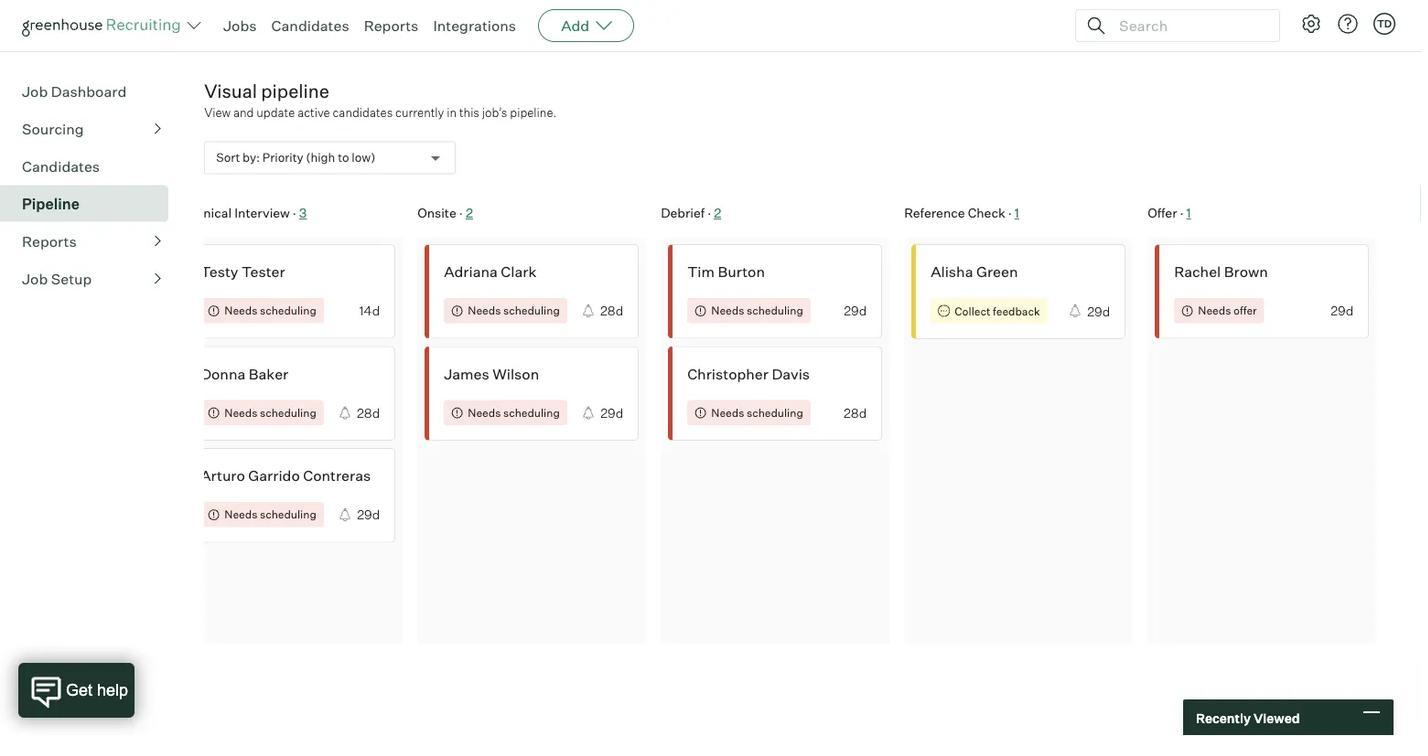 Task type: describe. For each thing, give the bounding box(es) containing it.
2 for tim
[[714, 205, 721, 221]]

0 vertical spatial reports
[[364, 16, 419, 35]]

wilson
[[492, 365, 539, 383]]

needs for tim
[[711, 304, 744, 318]]

jobs link
[[223, 16, 257, 35]]

scheduling for garrido
[[260, 508, 316, 522]]

td button
[[1370, 9, 1399, 38]]

interview
[[234, 205, 290, 221]]

reference
[[904, 205, 965, 221]]

add
[[561, 16, 589, 35]]

2 horizontal spatial 28d
[[844, 405, 867, 421]]

2 for adriana
[[466, 205, 473, 221]]

28d for donna baker
[[357, 405, 380, 421]]

arturo
[[201, 467, 245, 485]]

tim
[[687, 263, 715, 281]]

needs offer
[[1198, 304, 1257, 318]]

· for offer · 1
[[1180, 205, 1184, 221]]

update
[[256, 105, 295, 120]]

adriana clark
[[444, 263, 537, 281]]

scheduling for burton
[[747, 304, 803, 318]]

dashboard
[[51, 83, 127, 101]]

recently
[[1196, 710, 1251, 726]]

collect
[[955, 304, 990, 318]]

job for job dashboard
[[22, 83, 48, 101]]

sourcing
[[22, 120, 84, 138]]

pipeline link
[[22, 193, 161, 215]]

29d for alisha green
[[1087, 303, 1110, 319]]

offer
[[1148, 205, 1177, 221]]

onsite · 2
[[417, 205, 473, 221]]

needs scheduling for burton
[[711, 304, 803, 318]]

visual
[[204, 80, 257, 103]]

pipeline.
[[510, 105, 557, 120]]

garrido
[[248, 467, 300, 485]]

rachel
[[1174, 263, 1221, 281]]

priority
[[262, 151, 303, 166]]

in
[[447, 105, 457, 120]]

active
[[298, 105, 330, 120]]

to
[[338, 151, 349, 166]]

by:
[[243, 151, 260, 166]]

0 horizontal spatial candidates link
[[22, 156, 161, 178]]

· for debrief · 2
[[707, 205, 711, 221]]

29d for arturo garrido contreras
[[357, 507, 380, 523]]

job dashboard link
[[22, 81, 161, 103]]

donna
[[201, 365, 245, 383]]

alisha green
[[931, 263, 1018, 281]]

green
[[976, 263, 1018, 281]]

alisha
[[931, 263, 973, 281]]

christopher davis
[[687, 365, 810, 383]]

needs for rachel
[[1198, 304, 1231, 318]]

pipeline
[[261, 80, 329, 103]]

view
[[204, 105, 231, 120]]

(19)
[[22, 34, 45, 51]]

Search text field
[[1114, 12, 1263, 39]]

offer · 1
[[1148, 205, 1191, 221]]

job's
[[482, 105, 507, 120]]

configure image
[[1300, 13, 1322, 35]]

tester
[[241, 263, 285, 281]]

needs scheduling for wilson
[[468, 406, 560, 420]]

needs scheduling for clark
[[468, 304, 560, 318]]

needs for adriana
[[468, 304, 501, 318]]

candidates
[[333, 105, 393, 120]]

testy tester
[[201, 263, 285, 281]]

christopher
[[687, 365, 769, 383]]

greenhouse recruiting image
[[22, 15, 187, 37]]

needs scheduling for baker
[[224, 406, 316, 420]]

adriana
[[444, 263, 498, 281]]

job for job setup
[[22, 270, 48, 288]]

td button
[[1373, 13, 1395, 35]]

needs scheduling for davis
[[711, 406, 803, 420]]

collect feedback
[[955, 304, 1040, 318]]

2 1 from the left
[[1186, 205, 1191, 221]]

integrations link
[[433, 16, 516, 35]]

and
[[233, 105, 254, 120]]

1 1 from the left
[[1015, 205, 1019, 221]]

scheduling for davis
[[747, 406, 803, 420]]

add button
[[538, 9, 634, 42]]

jobs
[[223, 16, 257, 35]]

visual pipeline view and update active candidates currently in this job's pipeline.
[[204, 80, 557, 120]]



Task type: locate. For each thing, give the bounding box(es) containing it.
(high
[[306, 151, 335, 166]]

·
[[293, 205, 296, 221], [459, 205, 463, 221], [707, 205, 711, 221], [1008, 205, 1012, 221], [1180, 205, 1184, 221]]

reports down pipeline
[[22, 233, 77, 251]]

scheduling down burton at top right
[[747, 304, 803, 318]]

1 2 from the left
[[466, 205, 473, 221]]

candidates down sourcing
[[22, 158, 100, 176]]

reports link up job setup link
[[22, 231, 161, 253]]

scheduling down "davis"
[[747, 406, 803, 420]]

1 · from the left
[[293, 205, 296, 221]]

technical interview · 3
[[174, 205, 307, 221]]

· left 3
[[293, 205, 296, 221]]

2 2 from the left
[[714, 205, 721, 221]]

debrief · 2
[[661, 205, 721, 221]]

1 horizontal spatial 1
[[1186, 205, 1191, 221]]

needs down testy tester
[[224, 304, 257, 318]]

2 job from the top
[[22, 270, 48, 288]]

feedback
[[993, 304, 1040, 318]]

2 · from the left
[[459, 205, 463, 221]]

davis
[[772, 365, 810, 383]]

0 horizontal spatial candidates
[[22, 158, 100, 176]]

integrations
[[433, 16, 516, 35]]

· right check
[[1008, 205, 1012, 221]]

2
[[466, 205, 473, 221], [714, 205, 721, 221]]

needs down adriana clark
[[468, 304, 501, 318]]

needs scheduling down tester
[[224, 304, 316, 318]]

1 right offer
[[1186, 205, 1191, 221]]

low)
[[352, 151, 375, 166]]

debrief
[[661, 205, 705, 221]]

job inside job dashboard 'link'
[[22, 83, 48, 101]]

job
[[22, 83, 48, 101], [22, 270, 48, 288]]

0 vertical spatial job
[[22, 83, 48, 101]]

arturo garrido contreras
[[201, 467, 371, 485]]

28d
[[600, 303, 623, 319], [357, 405, 380, 421], [844, 405, 867, 421]]

· right offer
[[1180, 205, 1184, 221]]

needs for christopher
[[711, 406, 744, 420]]

brown
[[1224, 263, 1268, 281]]

1 vertical spatial candidates link
[[22, 156, 161, 178]]

candidates up pipeline
[[271, 16, 349, 35]]

needs down donna baker
[[224, 406, 257, 420]]

reference check · 1
[[904, 205, 1019, 221]]

· right onsite
[[459, 205, 463, 221]]

needs for james
[[468, 406, 501, 420]]

28d for adriana clark
[[600, 303, 623, 319]]

needs left offer
[[1198, 304, 1231, 318]]

0 horizontal spatial 28d
[[357, 405, 380, 421]]

reports link
[[364, 16, 419, 35], [22, 231, 161, 253]]

1 vertical spatial candidates
[[22, 158, 100, 176]]

reports up visual pipeline view and update active candidates currently in this job's pipeline.
[[364, 16, 419, 35]]

· for onsite · 2
[[459, 205, 463, 221]]

needs for testy
[[224, 304, 257, 318]]

0 horizontal spatial 2
[[466, 205, 473, 221]]

needs scheduling
[[224, 304, 316, 318], [468, 304, 560, 318], [711, 304, 803, 318], [224, 406, 316, 420], [468, 406, 560, 420], [711, 406, 803, 420], [224, 508, 316, 522]]

scheduling down tester
[[260, 304, 316, 318]]

1 horizontal spatial 2
[[714, 205, 721, 221]]

needs scheduling for tester
[[224, 304, 316, 318]]

needs down christopher
[[711, 406, 744, 420]]

needs scheduling down clark
[[468, 304, 560, 318]]

0 horizontal spatial 1
[[1015, 205, 1019, 221]]

3 · from the left
[[707, 205, 711, 221]]

14d
[[359, 303, 380, 319]]

needs scheduling down garrido
[[224, 508, 316, 522]]

testy
[[201, 263, 238, 281]]

onsite
[[417, 205, 456, 221]]

0 horizontal spatial reports link
[[22, 231, 161, 253]]

check
[[968, 205, 1005, 221]]

0 vertical spatial reports link
[[364, 16, 419, 35]]

scheduling down clark
[[503, 304, 560, 318]]

pipeline
[[22, 195, 80, 213]]

tim burton
[[687, 263, 765, 281]]

needs scheduling down the wilson
[[468, 406, 560, 420]]

scheduling for wilson
[[503, 406, 560, 420]]

currently
[[395, 105, 444, 120]]

1 horizontal spatial reports link
[[364, 16, 419, 35]]

29d for james wilson
[[600, 405, 623, 421]]

sort by: priority (high to low)
[[216, 151, 375, 166]]

candidates
[[271, 16, 349, 35], [22, 158, 100, 176]]

4 · from the left
[[1008, 205, 1012, 221]]

candidates link up pipeline
[[271, 16, 349, 35]]

job up sourcing
[[22, 83, 48, 101]]

sourcing link
[[22, 118, 161, 140]]

needs for donna
[[224, 406, 257, 420]]

needs scheduling down the baker
[[224, 406, 316, 420]]

offer
[[1233, 304, 1257, 318]]

1 vertical spatial reports link
[[22, 231, 161, 253]]

needs
[[224, 304, 257, 318], [468, 304, 501, 318], [711, 304, 744, 318], [1198, 304, 1231, 318], [224, 406, 257, 420], [468, 406, 501, 420], [711, 406, 744, 420], [224, 508, 257, 522]]

1 job from the top
[[22, 83, 48, 101]]

td
[[1377, 17, 1392, 30]]

5 · from the left
[[1180, 205, 1184, 221]]

0 vertical spatial candidates link
[[271, 16, 349, 35]]

scheduling for baker
[[260, 406, 316, 420]]

1 horizontal spatial candidates link
[[271, 16, 349, 35]]

scheduling down the baker
[[260, 406, 316, 420]]

baker
[[249, 365, 288, 383]]

1 vertical spatial job
[[22, 270, 48, 288]]

burton
[[718, 263, 765, 281]]

viewed
[[1253, 710, 1300, 726]]

1 horizontal spatial 28d
[[600, 303, 623, 319]]

clark
[[501, 263, 537, 281]]

job dashboard
[[22, 83, 127, 101]]

this
[[459, 105, 479, 120]]

3
[[299, 205, 307, 221]]

1 vertical spatial reports
[[22, 233, 77, 251]]

job setup
[[22, 270, 92, 288]]

setup
[[51, 270, 92, 288]]

1 horizontal spatial reports
[[364, 16, 419, 35]]

1 right check
[[1015, 205, 1019, 221]]

1 horizontal spatial candidates
[[271, 16, 349, 35]]

job inside job setup link
[[22, 270, 48, 288]]

scheduling down arturo garrido contreras
[[260, 508, 316, 522]]

job left setup
[[22, 270, 48, 288]]

sort
[[216, 151, 240, 166]]

needs for arturo
[[224, 508, 257, 522]]

james wilson
[[444, 365, 539, 383]]

scheduling for tester
[[260, 304, 316, 318]]

0 vertical spatial candidates
[[271, 16, 349, 35]]

donna baker
[[201, 365, 288, 383]]

james
[[444, 365, 489, 383]]

· right debrief
[[707, 205, 711, 221]]

reports link up visual pipeline view and update active candidates currently in this job's pipeline.
[[364, 16, 419, 35]]

reports
[[364, 16, 419, 35], [22, 233, 77, 251]]

needs scheduling for garrido
[[224, 508, 316, 522]]

2 right onsite
[[466, 205, 473, 221]]

candidates link up "pipeline" link
[[22, 156, 161, 178]]

needs down james wilson
[[468, 406, 501, 420]]

needs down arturo
[[224, 508, 257, 522]]

0 horizontal spatial reports
[[22, 233, 77, 251]]

scheduling for clark
[[503, 304, 560, 318]]

contreras
[[303, 467, 371, 485]]

needs scheduling down burton at top right
[[711, 304, 803, 318]]

recently viewed
[[1196, 710, 1300, 726]]

technical
[[174, 205, 232, 221]]

1
[[1015, 205, 1019, 221], [1186, 205, 1191, 221]]

2 right debrief
[[714, 205, 721, 221]]

29d
[[844, 303, 867, 319], [1331, 303, 1353, 319], [1087, 303, 1110, 319], [600, 405, 623, 421], [357, 507, 380, 523]]

rachel brown
[[1174, 263, 1268, 281]]

needs down tim burton
[[711, 304, 744, 318]]

candidates link
[[271, 16, 349, 35], [22, 156, 161, 178]]

job setup link
[[22, 268, 161, 290]]

needs scheduling down christopher davis
[[711, 406, 803, 420]]

scheduling
[[260, 304, 316, 318], [503, 304, 560, 318], [747, 304, 803, 318], [260, 406, 316, 420], [503, 406, 560, 420], [747, 406, 803, 420], [260, 508, 316, 522]]

scheduling down the wilson
[[503, 406, 560, 420]]



Task type: vqa. For each thing, say whether or not it's contained in the screenshot.
Needs scheduling corresponding to Clark
yes



